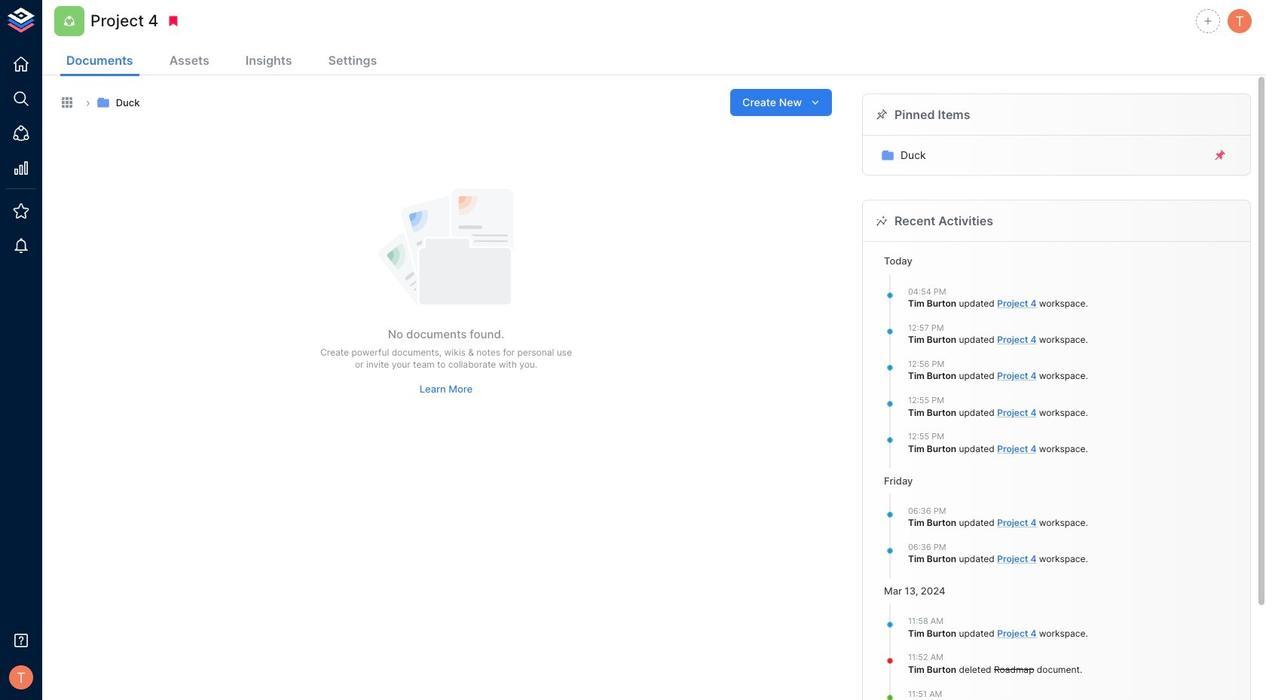 Task type: describe. For each thing, give the bounding box(es) containing it.
remove bookmark image
[[167, 14, 180, 28]]



Task type: vqa. For each thing, say whether or not it's contained in the screenshot.
Unpin image
yes



Task type: locate. For each thing, give the bounding box(es) containing it.
unpin image
[[1214, 149, 1228, 162]]



